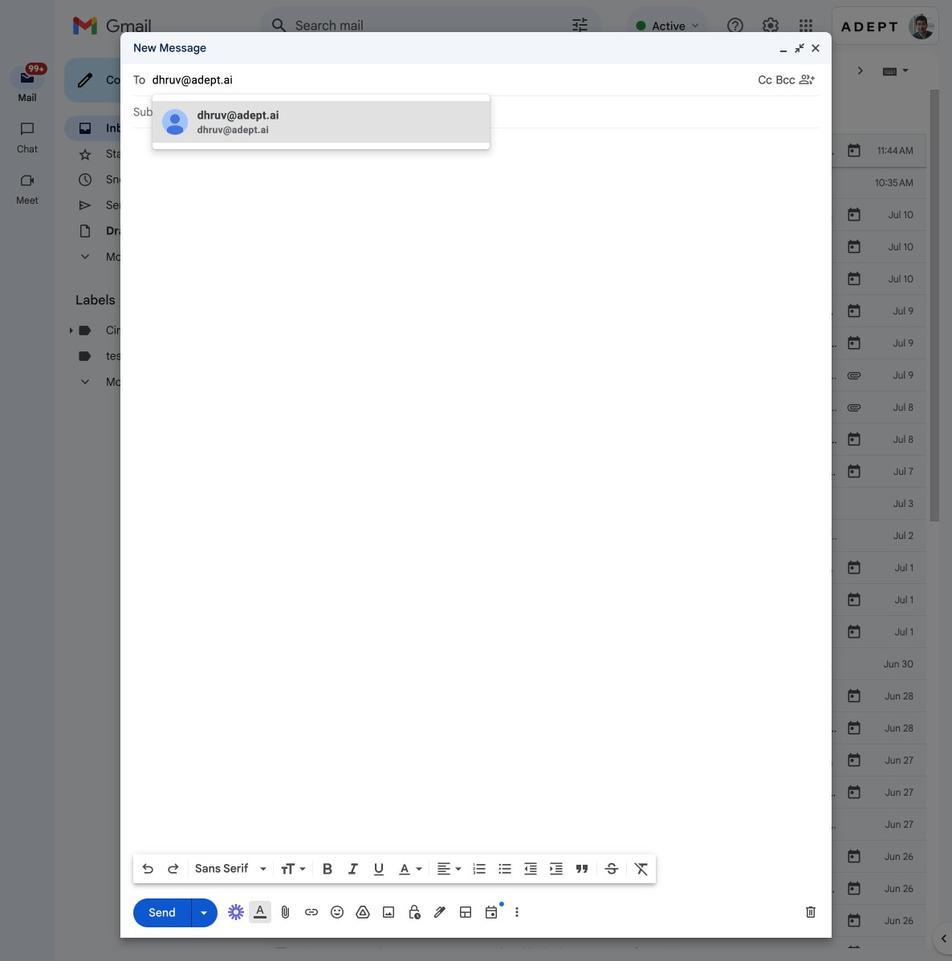 Task type: vqa. For each thing, say whether or not it's contained in the screenshot.
first 11 from the bottom of the main content containing LinkedIn
no



Task type: describe. For each thing, give the bounding box(es) containing it.
insert emoji ‪(⌘⇧2)‬ image
[[329, 905, 345, 921]]

strikethrough ‪(⌘⇧x)‬ image
[[604, 862, 620, 878]]

13 row from the top
[[260, 520, 927, 552]]

more options image
[[512, 905, 522, 921]]

26 row from the top
[[260, 938, 952, 962]]

bold ‪(⌘b)‬ image
[[320, 862, 336, 878]]

3 row from the top
[[260, 199, 952, 231]]

promotions tab
[[463, 90, 666, 135]]

attach files image
[[278, 905, 294, 921]]

pop out image
[[793, 42, 806, 55]]

underline ‪(⌘u)‬ image
[[371, 862, 387, 878]]

indent more ‪(⌘])‬ image
[[548, 862, 564, 878]]

toggle confidential mode image
[[406, 905, 422, 921]]

Subject field
[[133, 104, 819, 120]]

Message Body text field
[[133, 136, 819, 850]]

set up a time to meet image
[[483, 905, 499, 921]]

8 row from the top
[[260, 360, 927, 392]]

1 row from the top
[[260, 135, 952, 167]]

15 row from the top
[[260, 585, 952, 617]]

mail, 870 unread messages image
[[20, 66, 45, 81]]

23 row from the top
[[260, 841, 927, 874]]

18 row from the top
[[260, 681, 927, 713]]

close image
[[809, 42, 822, 55]]

4 row from the top
[[260, 231, 952, 263]]

insert photo image
[[381, 905, 397, 921]]

insert files using drive image
[[355, 905, 371, 921]]

9 row from the top
[[260, 392, 927, 424]]

24 row from the top
[[260, 874, 927, 906]]

minimize image
[[777, 42, 790, 55]]

gmail image
[[72, 10, 160, 42]]

25 row from the top
[[260, 906, 927, 938]]

6 row from the top
[[260, 295, 952, 328]]

tue, jun 25, 2024, 11:45 am element
[[885, 946, 914, 962]]

older image
[[853, 63, 869, 79]]

bulleted list ‪(⌘⇧8)‬ image
[[497, 862, 513, 878]]

10 row from the top
[[260, 424, 952, 456]]

numbered list ‪(⌘⇧7)‬ image
[[471, 862, 487, 878]]

indent less ‪(⌘[)‬ image
[[523, 862, 539, 878]]



Task type: locate. For each thing, give the bounding box(es) containing it.
remove formatting ‪(⌘\)‬ image
[[634, 862, 650, 878]]

formatting options toolbar
[[133, 855, 656, 884]]

7 row from the top
[[260, 328, 927, 360]]

17 row from the top
[[260, 649, 927, 681]]

updates tab
[[666, 90, 869, 135]]

insert link ‪(⌘k)‬ image
[[304, 905, 320, 921]]

16 row from the top
[[260, 617, 934, 649]]

tab list
[[260, 90, 927, 135]]

14 row from the top
[[260, 552, 935, 585]]

2 row from the top
[[260, 167, 927, 199]]

select a layout image
[[458, 905, 474, 921]]

option inside 'formatting options' toolbar
[[192, 862, 257, 878]]

discard draft ‪(⌘⇧d)‬ image
[[803, 905, 819, 921]]

more send options image
[[196, 906, 212, 922]]

option
[[192, 862, 257, 878]]

advanced search options image
[[564, 9, 596, 41]]

insert signature image
[[432, 905, 448, 921]]

22 row from the top
[[260, 809, 927, 841]]

italic ‪(⌘i)‬ image
[[345, 862, 361, 878]]

To recipients text field
[[152, 66, 758, 95]]

quote ‪(⌘⇧9)‬ image
[[574, 862, 590, 878]]

main content
[[260, 90, 952, 962]]

dialog
[[120, 32, 832, 939]]

row
[[260, 135, 952, 167], [260, 167, 927, 199], [260, 199, 952, 231], [260, 231, 952, 263], [260, 263, 952, 295], [260, 295, 952, 328], [260, 328, 927, 360], [260, 360, 927, 392], [260, 392, 927, 424], [260, 424, 952, 456], [260, 456, 927, 488], [260, 488, 927, 520], [260, 520, 927, 552], [260, 552, 935, 585], [260, 585, 952, 617], [260, 617, 934, 649], [260, 649, 927, 681], [260, 681, 927, 713], [260, 713, 952, 745], [260, 745, 952, 777], [260, 777, 931, 809], [260, 809, 927, 841], [260, 841, 927, 874], [260, 874, 927, 906], [260, 906, 927, 938], [260, 938, 952, 962]]

11 row from the top
[[260, 456, 927, 488]]

12 row from the top
[[260, 488, 927, 520]]

list box
[[152, 101, 490, 143]]

redo ‪(⌘y)‬ image
[[165, 862, 181, 878]]

21 row from the top
[[260, 777, 931, 809]]

refresh image
[[321, 63, 337, 79]]

5 row from the top
[[260, 263, 952, 295]]

20 row from the top
[[260, 745, 952, 777]]

undo ‪(⌘z)‬ image
[[140, 862, 156, 878]]

Search mail search field
[[260, 6, 602, 45]]

primary tab
[[260, 90, 462, 135]]

search mail image
[[265, 11, 294, 40]]

heading
[[0, 92, 55, 104], [0, 143, 55, 156], [0, 194, 55, 207], [75, 292, 228, 308]]

navigation
[[0, 51, 56, 962]]

19 row from the top
[[260, 713, 952, 745]]



